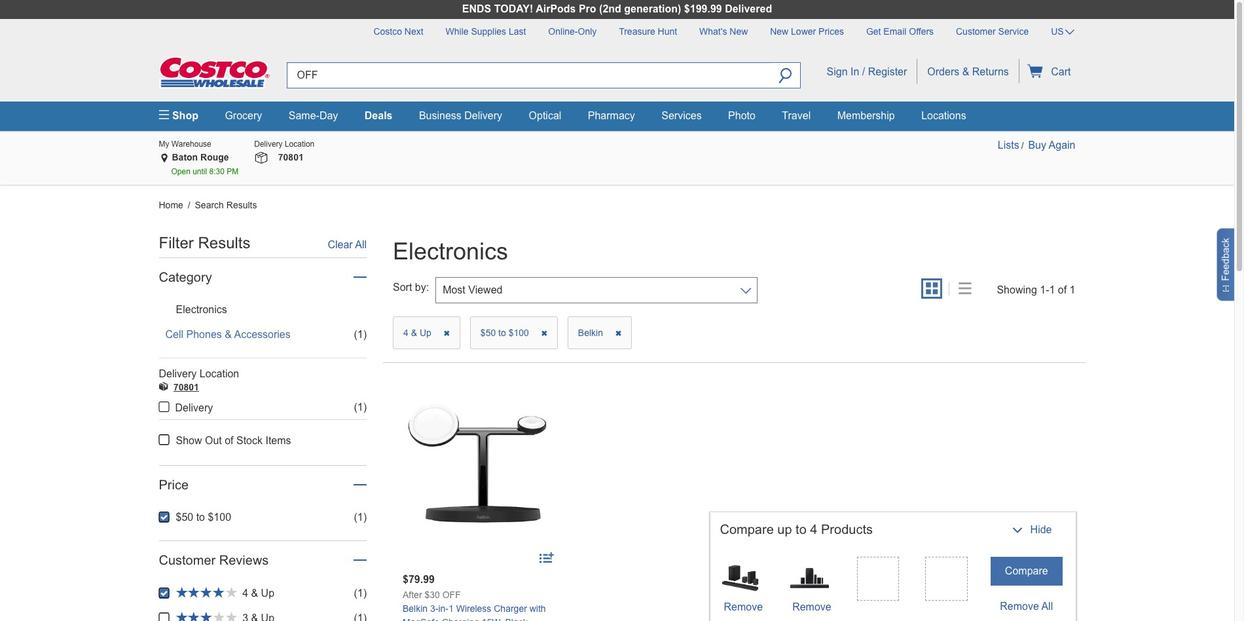 Task type: describe. For each thing, give the bounding box(es) containing it.
get
[[867, 26, 882, 37]]

delivered
[[725, 3, 773, 14]]

1 vertical spatial 4 & up
[[243, 588, 275, 599]]

buy
[[1029, 139, 1047, 150]]

online-
[[549, 26, 578, 37]]

compare products region
[[707, 512, 1076, 621]]

Search text field
[[287, 62, 771, 88]]

1 new from the left
[[730, 26, 748, 37]]

baton rouge open until 8:30 pm
[[171, 152, 239, 177]]

supplies
[[471, 26, 507, 37]]

delivery inside main element
[[465, 110, 503, 121]]

items
[[266, 435, 291, 446]]

cart link
[[1020, 59, 1076, 83]]

reviews
[[219, 553, 269, 568]]

grocery
[[225, 110, 262, 121]]

travel link
[[783, 110, 811, 121]]

clear all
[[328, 239, 367, 250]]

1 horizontal spatial of
[[1059, 284, 1068, 295]]

sort
[[393, 282, 412, 293]]

email
[[884, 26, 907, 37]]

remove button for samsung hw-b57c 4.1ch soundbar with dolby audio and rear speaker kit included image
[[789, 599, 836, 616]]

membership link
[[838, 110, 896, 121]]

belkin button
[[568, 317, 632, 349]]

remove for samsung hw-b57c 4.1ch soundbar with dolby audio and rear speaker kit included image
[[793, 601, 832, 612]]

1 horizontal spatial delivery location
[[254, 139, 315, 149]]

all
[[355, 239, 367, 250]]

& right phones
[[225, 329, 232, 340]]

ends
[[462, 3, 492, 14]]

travel
[[783, 110, 811, 121]]

magsafe
[[403, 617, 440, 621]]

$79.99 after $30 off belkin 3-in-1 wireless charger with magsafe charging 15w, black
[[403, 574, 546, 621]]

1 inside $79.99 after $30 off belkin 3-in-1 wireless charger with magsafe charging 15w, black
[[449, 603, 454, 614]]

customer for customer reviews
[[159, 553, 216, 568]]

register
[[869, 66, 908, 77]]

pm
[[227, 167, 239, 177]]

customer reviews button
[[159, 553, 269, 568]]

0 horizontal spatial delivery location
[[159, 368, 239, 380]]

photo link
[[729, 110, 756, 121]]

photo
[[729, 110, 756, 121]]

new lower prices link
[[761, 19, 854, 39]]

get email offers link
[[857, 19, 944, 39]]

lists link
[[998, 139, 1020, 150]]

while supplies last
[[446, 26, 526, 37]]

results for search results
[[227, 200, 257, 210]]

optical
[[529, 110, 562, 121]]

showing 1-1 of 1
[[998, 284, 1076, 295]]

2 horizontal spatial 1
[[1070, 284, 1076, 295]]

costco delivery location image
[[159, 382, 168, 394]]

compare
[[720, 522, 774, 537]]

4 & up inside "button"
[[404, 328, 434, 338]]

4 (1) from the top
[[354, 588, 367, 599]]

search
[[195, 200, 224, 210]]

home link
[[159, 200, 183, 210]]

Search text field
[[287, 62, 771, 88]]

customer reviews
[[159, 553, 269, 568]]

baton
[[172, 152, 198, 163]]

remove button for 'lg sp7r 7.1 channel high res audio sound bar with rear speaker kit image image'
[[720, 599, 767, 616]]

belkin inside button
[[578, 328, 606, 338]]

get email offers
[[867, 26, 934, 37]]

location for the top 70801 button
[[285, 139, 315, 149]]

3-
[[431, 603, 439, 614]]

1 horizontal spatial electronics
[[393, 238, 509, 264]]

same-day
[[289, 110, 338, 121]]

last
[[509, 26, 526, 37]]

offers
[[910, 26, 934, 37]]

business
[[419, 110, 462, 121]]

orders & returns link
[[918, 59, 1019, 83]]

my warehouse
[[159, 139, 211, 149]]

$30
[[425, 590, 440, 600]]

& inside 4 & up "button"
[[411, 328, 417, 338]]

generation)
[[625, 3, 682, 14]]

out
[[205, 435, 222, 446]]

returns
[[973, 66, 1010, 77]]

after
[[403, 590, 422, 600]]

belkin 3-in-1 wireless charger with magsafe charging 15w, black image
[[403, 388, 554, 539]]

0 horizontal spatial electronics
[[176, 304, 227, 315]]

pharmacy
[[588, 110, 635, 121]]

accessories
[[234, 329, 291, 340]]

in-
[[439, 603, 449, 614]]

price
[[159, 478, 189, 492]]

home
[[159, 200, 183, 210]]

$100 inside "button"
[[509, 328, 529, 338]]

orders & returns
[[928, 66, 1010, 77]]

open
[[171, 167, 191, 177]]

sign in / register
[[827, 66, 908, 77]]

wireless
[[457, 603, 492, 614]]

clear all link
[[328, 238, 367, 253]]

services link
[[662, 110, 702, 121]]

compare up to 4 products
[[720, 522, 873, 537]]

$50 inside "$50 to $100" "button"
[[481, 328, 496, 338]]

treasure
[[619, 26, 656, 37]]

$50 to $100 button
[[470, 317, 558, 349]]

buy again link
[[1029, 139, 1076, 150]]

while
[[446, 26, 469, 37]]

only
[[578, 26, 597, 37]]

0 horizontal spatial to
[[196, 512, 205, 523]]

customer for customer service
[[957, 26, 996, 37]]

category button
[[159, 270, 212, 284]]

warehouse
[[172, 139, 211, 149]]

rouge
[[201, 152, 229, 163]]

service
[[999, 26, 1030, 37]]

to inside compare products region
[[796, 522, 807, 537]]

off
[[443, 590, 461, 600]]

remove for 'lg sp7r 7.1 channel high res audio sound bar with rear speaker kit image image'
[[724, 601, 763, 612]]

to inside "button"
[[499, 328, 506, 338]]

locations link
[[922, 110, 967, 121]]

us
[[1052, 26, 1065, 37]]

feedback
[[1221, 238, 1232, 281]]

search image
[[779, 68, 793, 86]]

next
[[405, 26, 424, 37]]

what's
[[700, 26, 728, 37]]

up
[[778, 522, 793, 537]]



Task type: locate. For each thing, give the bounding box(es) containing it.
1 vertical spatial customer
[[159, 553, 216, 568]]

hunt
[[658, 26, 678, 37]]

1 vertical spatial electronics
[[176, 304, 227, 315]]

4 & up
[[404, 328, 434, 338], [243, 588, 275, 599]]

delivery
[[465, 110, 503, 121], [254, 139, 283, 149], [159, 368, 197, 380], [175, 402, 213, 413]]

lg sp7r 7.1 channel high res audio sound bar with rear speaker kit image image image
[[720, 557, 763, 599]]

0 vertical spatial delivery location
[[254, 139, 315, 149]]

1 horizontal spatial $50 to $100
[[481, 328, 532, 338]]

0 vertical spatial 4
[[404, 328, 409, 338]]

& right the orders
[[963, 66, 970, 77]]

70801 button
[[269, 152, 311, 165], [174, 381, 199, 394]]

2 vertical spatial 4
[[243, 588, 248, 599]]

belkin inside $79.99 after $30 off belkin 3-in-1 wireless charger with magsafe charging 15w, black
[[403, 603, 428, 614]]

showing
[[998, 284, 1038, 295]]

2 horizontal spatial 4
[[811, 522, 818, 537]]

$100
[[509, 328, 529, 338], [208, 512, 231, 523]]

delivery up costco delivery location icon
[[159, 368, 197, 380]]

products
[[822, 522, 873, 537]]

1 vertical spatial 4
[[811, 522, 818, 537]]

online-only link
[[539, 19, 607, 39]]

results right search
[[227, 200, 257, 210]]

grid view image
[[927, 283, 938, 296]]

by:
[[415, 282, 429, 293]]

1 horizontal spatial to
[[499, 328, 506, 338]]

up inside "button"
[[420, 328, 432, 338]]

lower
[[792, 26, 817, 37]]

1 vertical spatial location
[[200, 368, 239, 380]]

0 horizontal spatial belkin
[[403, 603, 428, 614]]

baton rouge button
[[169, 152, 229, 165]]

pharmacy link
[[588, 110, 635, 121]]

shop link
[[159, 101, 210, 131]]

0 vertical spatial belkin
[[578, 328, 606, 338]]

$50
[[481, 328, 496, 338], [176, 512, 193, 523]]

4 right up on the bottom right of the page
[[811, 522, 818, 537]]

1 vertical spatial up
[[261, 588, 275, 599]]

delivery down grocery
[[254, 139, 283, 149]]

results
[[227, 200, 257, 210], [198, 234, 251, 251]]

0 horizontal spatial remove button
[[720, 599, 767, 616]]

0 horizontal spatial 4
[[243, 588, 248, 599]]

1 horizontal spatial new
[[771, 26, 789, 37]]

delivery location
[[254, 139, 315, 149], [159, 368, 239, 380]]

while supplies last link
[[436, 19, 536, 39]]

samsung hw-b57c 4.1ch soundbar with dolby audio and rear speaker kit included image image
[[789, 557, 831, 599]]

/
[[863, 66, 866, 77]]

0 horizontal spatial $100
[[208, 512, 231, 523]]

1 horizontal spatial remove button
[[789, 599, 836, 616]]

delivery up show
[[175, 402, 213, 413]]

airpods
[[536, 3, 576, 14]]

0 horizontal spatial of
[[225, 435, 234, 446]]

0 vertical spatial up
[[420, 328, 432, 338]]

phones
[[186, 329, 222, 340]]

belkin
[[578, 328, 606, 338], [403, 603, 428, 614]]

costco next link
[[364, 19, 434, 39]]

location down cell phones & accessories
[[200, 368, 239, 380]]

show
[[176, 435, 202, 446]]

results for filter results
[[198, 234, 251, 251]]

ends today! airpods pro (2nd generation) $199.99 delivered
[[462, 3, 773, 14]]

deals
[[365, 110, 393, 121]]

2 remove from the left
[[793, 601, 832, 612]]

1 horizontal spatial $50
[[481, 328, 496, 338]]

location down "same-" on the top of the page
[[285, 139, 315, 149]]

15w,
[[482, 617, 503, 621]]

cart
[[1049, 66, 1072, 77]]

again
[[1049, 139, 1076, 150]]

grocery link
[[225, 110, 262, 121]]

4 inside compare products region
[[811, 522, 818, 537]]

0 horizontal spatial $50 to $100
[[176, 512, 231, 523]]

1 vertical spatial 70801 button
[[174, 381, 199, 394]]

3 (1) from the top
[[354, 512, 367, 523]]

customer left service
[[957, 26, 996, 37]]

2 new from the left
[[771, 26, 789, 37]]

2 (1) from the top
[[354, 402, 367, 413]]

day
[[320, 110, 338, 121]]

same-
[[289, 110, 320, 121]]

1 vertical spatial $50 to $100
[[176, 512, 231, 523]]

of right out
[[225, 435, 234, 446]]

0 vertical spatial $100
[[509, 328, 529, 338]]

1 horizontal spatial 4 & up
[[404, 328, 434, 338]]

category
[[159, 270, 212, 284]]

0 horizontal spatial up
[[261, 588, 275, 599]]

1 vertical spatial belkin
[[403, 603, 428, 614]]

1 (1) from the top
[[354, 329, 367, 340]]

1 vertical spatial delivery location
[[159, 368, 239, 380]]

70801 button down "same-" on the top of the page
[[269, 152, 311, 165]]

& down reviews
[[251, 588, 258, 599]]

services
[[662, 110, 702, 121]]

70801 for the bottommost 70801 button
[[174, 382, 199, 392]]

0 vertical spatial $50
[[481, 328, 496, 338]]

us link
[[1042, 19, 1078, 39]]

sign in / register link
[[818, 59, 918, 83]]

0 vertical spatial location
[[285, 139, 315, 149]]

electronics link
[[159, 303, 250, 328]]

up
[[420, 328, 432, 338], [261, 588, 275, 599]]

1 horizontal spatial remove
[[793, 601, 832, 612]]

4 & up down reviews
[[243, 588, 275, 599]]

delivery right business
[[465, 110, 503, 121]]

1 horizontal spatial $100
[[509, 328, 529, 338]]

costco next
[[374, 26, 424, 37]]

main element
[[159, 101, 1076, 131]]

delivery location down "same-" on the top of the page
[[254, 139, 315, 149]]

treasure hunt link
[[609, 19, 687, 39]]

$50 down price dropdown button at the left of the page
[[176, 512, 193, 523]]

1 remove button from the left
[[720, 599, 767, 616]]

remove down 'lg sp7r 7.1 channel high res audio sound bar with rear speaker kit image image'
[[724, 601, 763, 612]]

70801 inside button
[[278, 152, 304, 163]]

orders
[[928, 66, 960, 77]]

0 horizontal spatial customer
[[159, 553, 216, 568]]

0 horizontal spatial $50
[[176, 512, 193, 523]]

online-only
[[549, 26, 597, 37]]

0 vertical spatial electronics
[[393, 238, 509, 264]]

of right "1-"
[[1059, 284, 1068, 295]]

0 horizontal spatial 4 & up
[[243, 588, 275, 599]]

0 horizontal spatial remove
[[724, 601, 763, 612]]

2 remove button from the left
[[789, 599, 836, 616]]

0 vertical spatial of
[[1059, 284, 1068, 295]]

0 horizontal spatial 1
[[449, 603, 454, 614]]

location
[[285, 139, 315, 149], [200, 368, 239, 380]]

remove down samsung hw-b57c 4.1ch soundbar with dolby audio and rear speaker kit included image
[[793, 601, 832, 612]]

0 horizontal spatial 70801 button
[[174, 381, 199, 394]]

1 horizontal spatial up
[[420, 328, 432, 338]]

business delivery link
[[419, 110, 503, 121]]

0 vertical spatial 70801 button
[[269, 152, 311, 165]]

search results
[[195, 200, 257, 210]]

customer left reviews
[[159, 553, 216, 568]]

1 horizontal spatial customer
[[957, 26, 996, 37]]

in
[[851, 66, 860, 77]]

my
[[159, 139, 169, 149]]

until
[[193, 167, 207, 177]]

what's new link
[[690, 19, 758, 39]]

1 vertical spatial of
[[225, 435, 234, 446]]

customer service link
[[947, 19, 1039, 39]]

location for the bottommost 70801 button
[[200, 368, 239, 380]]

70801 for the top 70801 button
[[278, 152, 304, 163]]

8:30
[[209, 167, 225, 177]]

with
[[530, 603, 546, 614]]

4 & up down by:
[[404, 328, 434, 338]]

1 right showing
[[1050, 284, 1056, 295]]

0 vertical spatial 70801
[[278, 152, 304, 163]]

electronics up by:
[[393, 238, 509, 264]]

up down by:
[[420, 328, 432, 338]]

new
[[730, 26, 748, 37], [771, 26, 789, 37]]

cell
[[165, 329, 184, 340]]

new left lower
[[771, 26, 789, 37]]

0 vertical spatial customer
[[957, 26, 996, 37]]

2 horizontal spatial to
[[796, 522, 807, 537]]

0 horizontal spatial location
[[200, 368, 239, 380]]

4 inside "button"
[[404, 328, 409, 338]]

up down reviews
[[261, 588, 275, 599]]

1 remove from the left
[[724, 601, 763, 612]]

sign
[[827, 66, 848, 77]]

& down sort by:
[[411, 328, 417, 338]]

1 vertical spatial $100
[[208, 512, 231, 523]]

prices
[[819, 26, 845, 37]]

filter results
[[159, 234, 251, 251]]

list view image
[[959, 283, 972, 296]]

today!
[[495, 3, 534, 14]]

70801 right costco delivery location icon
[[174, 382, 199, 392]]

4 down sort
[[404, 328, 409, 338]]

1 horizontal spatial location
[[285, 139, 315, 149]]

1 vertical spatial results
[[198, 234, 251, 251]]

0 vertical spatial 4 & up
[[404, 328, 434, 338]]

$50 right 4 & up "button"
[[481, 328, 496, 338]]

sort by:
[[393, 282, 429, 293]]

1 horizontal spatial 1
[[1050, 284, 1056, 295]]

new down delivered
[[730, 26, 748, 37]]

$50 to $100 inside "$50 to $100" "button"
[[481, 328, 532, 338]]

1 horizontal spatial 70801 button
[[269, 152, 311, 165]]

electronics up phones
[[176, 304, 227, 315]]

70801
[[278, 152, 304, 163], [174, 382, 199, 392]]

cell phones & accessories
[[165, 329, 291, 340]]

1 horizontal spatial 70801
[[278, 152, 304, 163]]

0 horizontal spatial 70801
[[174, 382, 199, 392]]

optical link
[[529, 110, 562, 121]]

0 vertical spatial results
[[227, 200, 257, 210]]

belkin 3-in-1 wireless charger with magsafe charging 15w, black link
[[403, 603, 546, 621]]

0 horizontal spatial new
[[730, 26, 748, 37]]

1 vertical spatial $50
[[176, 512, 193, 523]]

1 vertical spatial 70801
[[174, 382, 199, 392]]

costco us homepage image
[[159, 56, 270, 88]]

None button
[[991, 557, 1063, 586], [991, 592, 1063, 621], [991, 557, 1063, 586], [991, 592, 1063, 621]]

70801 down "same-" on the top of the page
[[278, 152, 304, 163]]

stock
[[237, 435, 263, 446]]

70801 button right costco delivery location icon
[[174, 381, 199, 394]]

1 down off
[[449, 603, 454, 614]]

1 horizontal spatial 4
[[404, 328, 409, 338]]

results down search results
[[198, 234, 251, 251]]

price button
[[159, 478, 189, 492]]

0 vertical spatial $50 to $100
[[481, 328, 532, 338]]

1 right "1-"
[[1070, 284, 1076, 295]]

& inside the orders & returns link
[[963, 66, 970, 77]]

4 down reviews
[[243, 588, 248, 599]]

feedback link
[[1217, 228, 1240, 301]]

$79.99
[[403, 574, 435, 585]]

$199.99
[[685, 3, 723, 14]]

1 horizontal spatial belkin
[[578, 328, 606, 338]]

lists
[[998, 139, 1020, 150]]

delivery location up costco delivery location icon
[[159, 368, 239, 380]]

membership
[[838, 110, 896, 121]]

add to list  belkin 3-in-1 wireless charger with magsafe charging 15w, black image
[[540, 551, 554, 567]]



Task type: vqa. For each thing, say whether or not it's contained in the screenshot.
Pinterest icon
no



